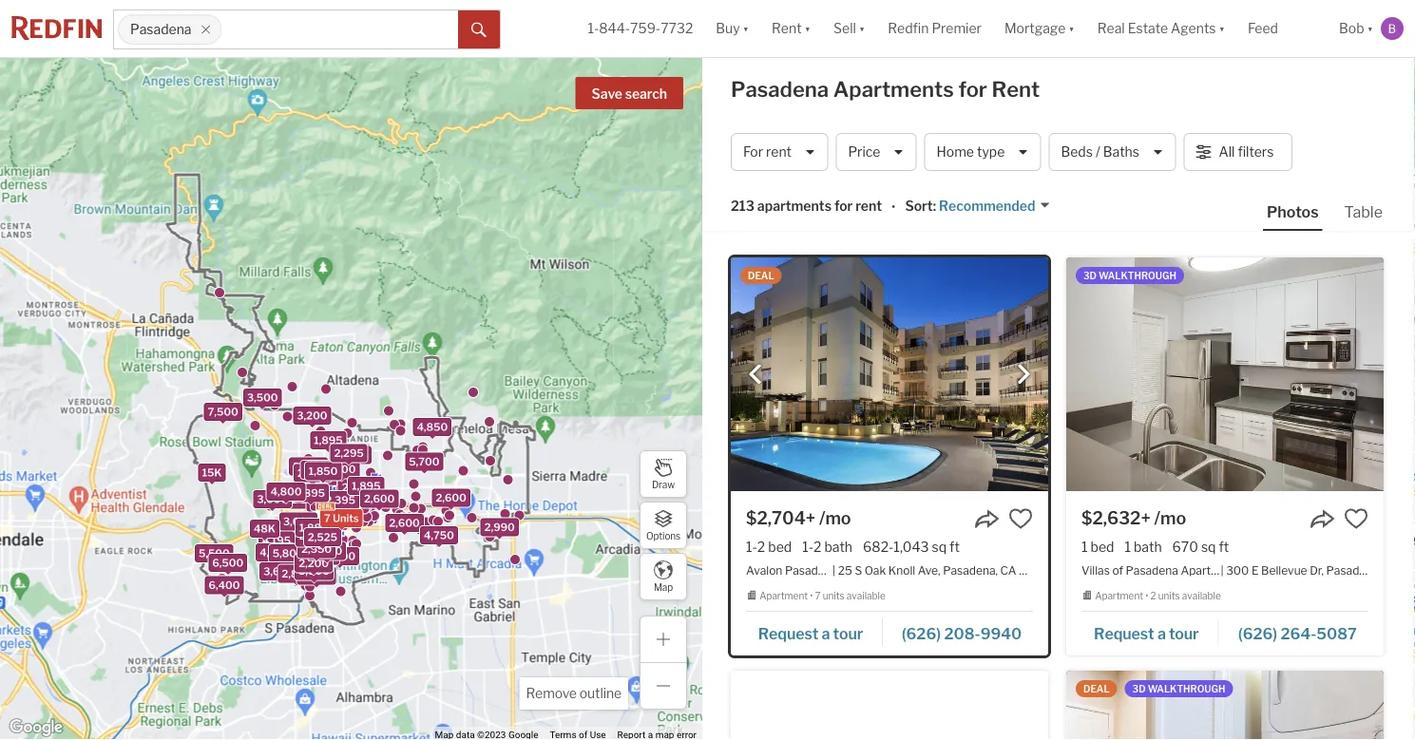 Task type: describe. For each thing, give the bounding box(es) containing it.
next button image
[[1014, 365, 1033, 384]]

feed button
[[1237, 0, 1328, 57]]

4,750
[[424, 529, 454, 542]]

buy ▾ button
[[716, 0, 749, 57]]

5087
[[1317, 624, 1357, 643]]

1 vertical spatial 3,500
[[311, 545, 342, 557]]

0 vertical spatial walkthrough
[[1099, 270, 1177, 281]]

▾ for rent ▾
[[805, 20, 811, 36]]

request a tour for $2,704+
[[758, 624, 863, 643]]

911
[[1402, 563, 1415, 577]]

$2,704+
[[746, 508, 816, 528]]

4,850
[[417, 421, 448, 434]]

tour for $2,632+ /mo
[[1169, 624, 1199, 643]]

filters
[[1238, 144, 1274, 160]]

map
[[654, 582, 673, 593]]

bob
[[1339, 20, 1364, 36]]

recommended button
[[936, 197, 1051, 215]]

all filters button
[[1184, 133, 1293, 171]]

options
[[646, 531, 681, 542]]

▾ for mortgage ▾
[[1069, 20, 1075, 36]]

2,700
[[310, 496, 341, 509]]

beds / baths
[[1061, 144, 1140, 160]]

baths
[[1103, 144, 1140, 160]]

of
[[1112, 563, 1123, 577]]

(626) for $2,704+ /mo
[[902, 624, 941, 643]]

3,200
[[297, 410, 327, 422]]

remove outline button
[[519, 678, 628, 710]]

1,850
[[309, 465, 338, 477]]

pasadena up apartment • 7 units available
[[785, 563, 838, 577]]

sell ▾ button
[[822, 0, 877, 57]]

sell ▾
[[834, 20, 865, 36]]

2,750
[[342, 482, 372, 494]]

▾ for buy ▾
[[743, 20, 749, 36]]

apartment • 2 units available
[[1095, 590, 1221, 602]]

favorite button checkbox for $2,632+ /mo
[[1344, 507, 1369, 531]]

submit search image
[[471, 23, 487, 38]]

1,881
[[299, 522, 326, 534]]

real
[[1098, 20, 1125, 36]]

knoll
[[888, 563, 915, 577]]

search
[[625, 86, 667, 102]]

(626) 208-9940
[[902, 624, 1022, 643]]

remove pasadena image
[[200, 24, 212, 35]]

1 vertical spatial walkthrough
[[1148, 683, 1226, 695]]

1,895 up 2,395
[[352, 480, 381, 492]]

mortgage ▾ button
[[993, 0, 1086, 57]]

pasadena apartments for rent
[[731, 77, 1040, 102]]

for rent
[[743, 144, 792, 160]]

rent inside 213 apartments for rent •
[[856, 198, 882, 214]]

home
[[937, 144, 974, 160]]

request a tour for $2,632+
[[1094, 624, 1199, 643]]

favorite button image
[[1344, 507, 1369, 531]]

0 vertical spatial 3,900
[[293, 461, 324, 473]]

bob ▾
[[1339, 20, 1373, 36]]

photo of 300 e bellevue dr, pasadena, ca 91101 image
[[1066, 258, 1384, 491]]

1 vertical spatial 3,900
[[299, 565, 330, 578]]

1- for 1-2 bath
[[802, 539, 814, 555]]

apartment • 7 units available
[[760, 590, 886, 602]]

5,800
[[273, 547, 304, 560]]

tour for $2,704+ /mo
[[833, 624, 863, 643]]

remove outline
[[526, 686, 622, 702]]

buy ▾
[[716, 20, 749, 36]]

1 vertical spatial rent
[[992, 77, 1040, 102]]

available for $2,632+ /mo
[[1182, 590, 1221, 602]]

1 vertical spatial 7
[[815, 590, 821, 602]]

feed
[[1248, 20, 1278, 36]]

2 down $2,704+ /mo
[[814, 539, 822, 555]]

sort
[[905, 198, 933, 214]]

25
[[838, 563, 852, 577]]

pasadena down rent ▾ dropdown button
[[731, 77, 829, 102]]

1 horizontal spatial 5,500
[[324, 550, 356, 563]]

agents
[[1171, 20, 1216, 36]]

2,550
[[301, 543, 332, 555]]

available for $2,704+ /mo
[[847, 590, 886, 602]]

outline
[[580, 686, 622, 702]]

300
[[1226, 563, 1249, 577]]

redfin premier
[[888, 20, 982, 36]]

7 units
[[324, 512, 359, 525]]

1 vertical spatial 3d walkthrough
[[1133, 683, 1226, 695]]

map region
[[0, 0, 857, 740]]

premier
[[932, 20, 982, 36]]

844-
[[599, 20, 630, 36]]

oak
[[865, 563, 886, 577]]

apartments
[[757, 198, 832, 214]]

rent inside button
[[766, 144, 792, 160]]

1 bath from the left
[[824, 539, 853, 555]]

91101
[[1019, 563, 1050, 577]]

for
[[743, 144, 763, 160]]

mortgage ▾
[[1005, 20, 1075, 36]]

682-
[[863, 539, 894, 555]]

1 horizontal spatial deal
[[1084, 683, 1110, 695]]

request a tour button for $2,632+
[[1082, 618, 1219, 646]]

7,500
[[208, 406, 238, 418]]

user photo image
[[1381, 17, 1404, 40]]

1 ft from the left
[[950, 539, 960, 555]]

price
[[848, 144, 881, 160]]

9940
[[981, 624, 1022, 643]]

/
[[1096, 144, 1100, 160]]

4,400
[[304, 550, 336, 562]]

6,500
[[212, 557, 243, 569]]

213
[[731, 198, 755, 214]]

2,600 up 4,750 at bottom left
[[436, 492, 467, 504]]

• for $2,704+ /mo
[[810, 590, 813, 602]]

2 | from the left
[[1221, 563, 1224, 577]]

| 300 e bellevue dr, pasadena, ca 911
[[1221, 563, 1415, 577]]

1,043
[[894, 539, 929, 555]]

avalon pasadena | 25 s oak knoll ave, pasadena, ca 91101
[[746, 563, 1050, 577]]

type
[[977, 144, 1005, 160]]

1 bath
[[1125, 539, 1162, 555]]

(626) 208-9940 link
[[883, 616, 1033, 648]]

759-
[[630, 20, 661, 36]]

:
[[933, 198, 936, 214]]

table
[[1345, 202, 1383, 221]]

2 sq from the left
[[1201, 539, 1216, 555]]

1 bed from the left
[[768, 539, 792, 555]]

1,895 down 2,095
[[296, 487, 325, 499]]

2 down 1,881 on the bottom left of the page
[[300, 538, 306, 551]]

2,600 left 4,750 at bottom left
[[389, 517, 420, 530]]

0 vertical spatial 3,500
[[247, 392, 278, 404]]

4,195
[[262, 535, 291, 547]]

1 | from the left
[[833, 563, 836, 577]]

2 pasadena, from the left
[[1326, 563, 1381, 577]]

table button
[[1341, 202, 1387, 229]]

5 ▾ from the left
[[1219, 20, 1225, 36]]

request for $2,632+
[[1094, 624, 1155, 643]]

apartment for $2,704+ /mo
[[760, 590, 808, 602]]



Task type: vqa. For each thing, say whether or not it's contained in the screenshot.
second as from the right
no



Task type: locate. For each thing, give the bounding box(es) containing it.
0 vertical spatial 3d
[[1084, 270, 1097, 281]]

2,868
[[282, 568, 312, 580]]

2 bath from the left
[[1134, 539, 1162, 555]]

1 sq from the left
[[932, 539, 947, 555]]

1 horizontal spatial tour
[[1169, 624, 1199, 643]]

1 horizontal spatial /mo
[[1154, 508, 1186, 528]]

0 vertical spatial rent
[[772, 20, 802, 36]]

2 horizontal spatial 1-
[[802, 539, 814, 555]]

rent right for
[[766, 144, 792, 160]]

favorite button checkbox
[[1008, 507, 1033, 531], [1344, 507, 1369, 531]]

avalon
[[746, 563, 783, 577]]

a
[[822, 624, 830, 643], [1158, 624, 1166, 643]]

0 horizontal spatial rent
[[766, 144, 792, 160]]

2 (626) from the left
[[1238, 624, 1278, 643]]

walkthrough
[[1099, 270, 1177, 281], [1148, 683, 1226, 695]]

bath down $2,632+ /mo
[[1134, 539, 1162, 555]]

photo of 145 chestnut st, pasadena, ca 91103 image
[[1066, 671, 1384, 740]]

a down apartment • 7 units available
[[822, 624, 830, 643]]

4 ▾ from the left
[[1069, 20, 1075, 36]]

pasadena left remove pasadena image
[[130, 21, 192, 37]]

0 horizontal spatial bath
[[824, 539, 853, 555]]

favorite button checkbox up 91101
[[1008, 507, 1033, 531]]

/mo up 1-2 bath in the right bottom of the page
[[819, 508, 851, 528]]

670 sq ft
[[1173, 539, 1229, 555]]

1 horizontal spatial ca
[[1384, 563, 1400, 577]]

for for apartments
[[958, 77, 987, 102]]

2 available from the left
[[1182, 590, 1221, 602]]

apartments
[[833, 77, 954, 102]]

0 horizontal spatial ft
[[950, 539, 960, 555]]

available
[[847, 590, 886, 602], [1182, 590, 1221, 602]]

0 vertical spatial 7
[[324, 512, 331, 525]]

| left 25
[[833, 563, 836, 577]]

sq
[[932, 539, 947, 555], [1201, 539, 1216, 555]]

1-844-759-7732 link
[[588, 20, 693, 36]]

1- down $2,704+ /mo
[[802, 539, 814, 555]]

1 horizontal spatial 1-
[[746, 539, 757, 555]]

0 horizontal spatial (626)
[[902, 624, 941, 643]]

units for $2,704+
[[823, 590, 845, 602]]

(626) left the 208-
[[902, 624, 941, 643]]

1 horizontal spatial sq
[[1201, 539, 1216, 555]]

pasadena, right ave,
[[943, 563, 998, 577]]

3,650
[[263, 566, 294, 578]]

1,895 up 2,295
[[314, 435, 343, 447]]

units
[[342, 449, 368, 462], [300, 494, 326, 506], [333, 512, 359, 525], [309, 538, 335, 551]]

•
[[892, 199, 896, 215], [810, 590, 813, 602], [1146, 590, 1149, 602]]

2 horizontal spatial •
[[1146, 590, 1149, 602]]

units down 2,395
[[333, 512, 359, 525]]

2 request a tour button from the left
[[1082, 618, 1219, 646]]

rent
[[766, 144, 792, 160], [856, 198, 882, 214]]

3 ▾ from the left
[[859, 20, 865, 36]]

• down 1-2 bath in the right bottom of the page
[[810, 590, 813, 602]]

real estate agents ▾ button
[[1086, 0, 1237, 57]]

0 horizontal spatial sq
[[932, 539, 947, 555]]

7 down the 2,700
[[324, 512, 331, 525]]

(626) left 264-
[[1238, 624, 1278, 643]]

5,500 up 6,400
[[199, 548, 230, 560]]

2 request from the left
[[1094, 624, 1155, 643]]

0 vertical spatial rent
[[766, 144, 792, 160]]

for up home type
[[958, 77, 987, 102]]

0 horizontal spatial 3,600
[[257, 493, 288, 506]]

2,095
[[298, 467, 328, 479]]

2 ▾ from the left
[[805, 20, 811, 36]]

3,600 left 8
[[257, 493, 288, 506]]

1-2 bath
[[802, 539, 853, 555]]

1 horizontal spatial favorite button checkbox
[[1344, 507, 1369, 531]]

0 horizontal spatial a
[[822, 624, 830, 643]]

1 (626) from the left
[[902, 624, 941, 643]]

favorite button checkbox for $2,704+ /mo
[[1008, 507, 1033, 531]]

buy
[[716, 20, 740, 36]]

units down villas of pasadena apartment homes
[[1158, 590, 1180, 602]]

google image
[[5, 716, 67, 740]]

▾ right sell on the right of the page
[[859, 20, 865, 36]]

/mo for $2,632+ /mo
[[1154, 508, 1186, 528]]

1 pasadena, from the left
[[943, 563, 998, 577]]

bath up 25
[[824, 539, 853, 555]]

1 units from the left
[[823, 590, 845, 602]]

1- for 1-844-759-7732
[[588, 20, 599, 36]]

sell ▾ button
[[834, 0, 865, 57]]

1 vertical spatial 3,600
[[301, 570, 332, 582]]

1 request a tour from the left
[[758, 624, 863, 643]]

1 /mo from the left
[[819, 508, 851, 528]]

2,600 right 2,395
[[364, 493, 395, 505]]

0 horizontal spatial available
[[847, 590, 886, 602]]

48k
[[254, 523, 275, 535]]

264-
[[1281, 624, 1317, 643]]

0 horizontal spatial 3d
[[1084, 270, 1097, 281]]

1 vertical spatial for
[[834, 198, 853, 214]]

1 horizontal spatial (626)
[[1238, 624, 1278, 643]]

1 horizontal spatial bath
[[1134, 539, 1162, 555]]

2 request a tour from the left
[[1094, 624, 1199, 643]]

1- left 759-
[[588, 20, 599, 36]]

▾ right bob
[[1367, 20, 1373, 36]]

bed up villas
[[1091, 539, 1114, 555]]

ca left 91101
[[1001, 563, 1017, 577]]

3,600
[[257, 493, 288, 506], [301, 570, 332, 582]]

1 vertical spatial 2 units
[[300, 538, 335, 551]]

0 horizontal spatial deal
[[748, 270, 774, 281]]

1 available from the left
[[847, 590, 886, 602]]

0 vertical spatial 2 units
[[333, 449, 368, 462]]

request a tour button down apartment • 7 units available
[[746, 618, 883, 646]]

1 horizontal spatial for
[[958, 77, 987, 102]]

(626) for $2,632+ /mo
[[1238, 624, 1278, 643]]

1 horizontal spatial ft
[[1219, 539, 1229, 555]]

2 units
[[333, 449, 368, 462], [300, 538, 335, 551]]

0 vertical spatial for
[[958, 77, 987, 102]]

0 horizontal spatial request
[[758, 624, 819, 643]]

deal
[[748, 270, 774, 281], [1084, 683, 1110, 695]]

pasadena down the 1 bath
[[1126, 563, 1178, 577]]

0 horizontal spatial 1
[[1082, 539, 1088, 555]]

1 horizontal spatial apartment
[[1095, 590, 1144, 602]]

1 ▾ from the left
[[743, 20, 749, 36]]

1 horizontal spatial request a tour
[[1094, 624, 1199, 643]]

ca left 911
[[1384, 563, 1400, 577]]

• left the sort at right top
[[892, 199, 896, 215]]

213 apartments for rent •
[[731, 198, 896, 215]]

1 horizontal spatial 7
[[815, 590, 821, 602]]

sort :
[[905, 198, 936, 214]]

request a tour button for $2,704+
[[746, 618, 883, 646]]

beds
[[1061, 144, 1093, 160]]

▾ left sell on the right of the page
[[805, 20, 811, 36]]

▾ for sell ▾
[[859, 20, 865, 36]]

2 up 1,700
[[333, 449, 340, 462]]

2 ca from the left
[[1384, 563, 1400, 577]]

1,700
[[327, 463, 356, 476]]

home type
[[937, 144, 1005, 160]]

for inside 213 apartments for rent •
[[834, 198, 853, 214]]

2 horizontal spatial apartment
[[1181, 563, 1239, 577]]

2 ft from the left
[[1219, 539, 1229, 555]]

• for $2,632+ /mo
[[1146, 590, 1149, 602]]

previous button image
[[746, 365, 765, 384]]

1 request a tour button from the left
[[746, 618, 883, 646]]

2 tour from the left
[[1169, 624, 1199, 643]]

▾ right the mortgage
[[1069, 20, 1075, 36]]

all
[[1219, 144, 1235, 160]]

3,900 left 1,700
[[293, 461, 324, 473]]

tour down apartment • 7 units available
[[833, 624, 863, 643]]

pasadena,
[[943, 563, 998, 577], [1326, 563, 1381, 577]]

save search
[[592, 86, 667, 102]]

208-
[[944, 624, 981, 643]]

pasadena, right dr,
[[1326, 563, 1381, 577]]

apartment down 670 sq ft
[[1181, 563, 1239, 577]]

1 ca from the left
[[1001, 563, 1017, 577]]

1 for 1 bath
[[1125, 539, 1131, 555]]

rent right buy ▾
[[772, 20, 802, 36]]

3,900 down 4,400
[[299, 565, 330, 578]]

ft right 1,043
[[950, 539, 960, 555]]

mortgage ▾ button
[[1005, 0, 1075, 57]]

• down villas of pasadena apartment homes
[[1146, 590, 1149, 602]]

1 bed
[[1082, 539, 1114, 555]]

1 horizontal spatial •
[[892, 199, 896, 215]]

1 horizontal spatial request
[[1094, 624, 1155, 643]]

1 horizontal spatial 3,600
[[301, 570, 332, 582]]

dr,
[[1310, 563, 1324, 577]]

2,200
[[299, 557, 329, 570]]

available down s
[[847, 590, 886, 602]]

ft up 300
[[1219, 539, 1229, 555]]

for rent button
[[731, 133, 828, 171]]

all filters
[[1219, 144, 1274, 160]]

0 horizontal spatial for
[[834, 198, 853, 214]]

units down 1,881 on the bottom left of the page
[[309, 538, 335, 551]]

ave,
[[918, 563, 941, 577]]

8
[[291, 494, 298, 506]]

0 horizontal spatial pasadena,
[[943, 563, 998, 577]]

1 horizontal spatial request a tour button
[[1082, 618, 1219, 646]]

e
[[1252, 563, 1259, 577]]

0 horizontal spatial favorite button checkbox
[[1008, 507, 1033, 531]]

sq right 670
[[1201, 539, 1216, 555]]

0 horizontal spatial 3,500
[[247, 392, 278, 404]]

1 for 1 bed
[[1082, 539, 1088, 555]]

2 favorite button checkbox from the left
[[1344, 507, 1369, 531]]

request a tour down apartment • 2 units available at the bottom of the page
[[1094, 624, 1199, 643]]

3,900
[[293, 461, 324, 473], [299, 565, 330, 578]]

rent down the mortgage
[[992, 77, 1040, 102]]

▾ for bob ▾
[[1367, 20, 1373, 36]]

1 request from the left
[[758, 624, 819, 643]]

1 horizontal spatial 3,500
[[311, 545, 342, 557]]

1 horizontal spatial bed
[[1091, 539, 1114, 555]]

15k
[[202, 467, 222, 479]]

None search field
[[222, 10, 458, 48]]

6 ▾ from the left
[[1367, 20, 1373, 36]]

0 horizontal spatial •
[[810, 590, 813, 602]]

1 vertical spatial deal
[[1084, 683, 1110, 695]]

$2,632+ /mo
[[1082, 508, 1186, 528]]

6,400
[[209, 579, 240, 592]]

1-
[[588, 20, 599, 36], [746, 539, 757, 555], [802, 539, 814, 555]]

available down villas of pasadena apartment homes
[[1182, 590, 1221, 602]]

favorite button checkbox up | 300 e bellevue dr, pasadena, ca 911
[[1344, 507, 1369, 531]]

2 down villas of pasadena apartment homes
[[1151, 590, 1156, 602]]

bath
[[824, 539, 853, 555], [1134, 539, 1162, 555]]

request down apartment • 7 units available
[[758, 624, 819, 643]]

2 a from the left
[[1158, 624, 1166, 643]]

1 vertical spatial 3d
[[1133, 683, 1146, 695]]

rent ▾ button
[[772, 0, 811, 57]]

home type button
[[924, 133, 1041, 171]]

2 units up 1,700
[[333, 449, 368, 462]]

1 horizontal spatial units
[[1158, 590, 1180, 602]]

ft
[[950, 539, 960, 555], [1219, 539, 1229, 555]]

▾ right 'buy'
[[743, 20, 749, 36]]

| left 300
[[1221, 563, 1224, 577]]

0 vertical spatial 3,600
[[257, 493, 288, 506]]

0 horizontal spatial bed
[[768, 539, 792, 555]]

units down 25
[[823, 590, 845, 602]]

6,000
[[305, 464, 336, 476]]

a down apartment • 2 units available at the bottom of the page
[[1158, 624, 1166, 643]]

tour down apartment • 2 units available at the bottom of the page
[[1169, 624, 1199, 643]]

0 horizontal spatial ca
[[1001, 563, 1017, 577]]

1 horizontal spatial |
[[1221, 563, 1224, 577]]

5,500 down 2,525
[[324, 550, 356, 563]]

units up 1,700
[[342, 449, 368, 462]]

1- for 1-2 bed
[[746, 539, 757, 555]]

/mo up 670
[[1154, 508, 1186, 528]]

apartment down of
[[1095, 590, 1144, 602]]

tour
[[833, 624, 863, 643], [1169, 624, 1199, 643]]

0 horizontal spatial request a tour button
[[746, 618, 883, 646]]

1 tour from the left
[[833, 624, 863, 643]]

1 up villas
[[1082, 539, 1088, 555]]

3,600 down 4,400
[[301, 570, 332, 582]]

0 horizontal spatial units
[[823, 590, 845, 602]]

7 down 1-2 bath in the right bottom of the page
[[815, 590, 821, 602]]

1- up avalon
[[746, 539, 757, 555]]

units
[[823, 590, 845, 602], [1158, 590, 1180, 602]]

apartment for $2,632+ /mo
[[1095, 590, 1144, 602]]

1 horizontal spatial rent
[[992, 77, 1040, 102]]

1 horizontal spatial available
[[1182, 590, 1221, 602]]

buy ▾ button
[[705, 0, 760, 57]]

7 inside map region
[[324, 512, 331, 525]]

request down apartment • 2 units available at the bottom of the page
[[1094, 624, 1155, 643]]

sq up ave,
[[932, 539, 947, 555]]

1 down $2,632+ /mo
[[1125, 539, 1131, 555]]

0 horizontal spatial 5,500
[[199, 548, 230, 560]]

1 horizontal spatial 3d
[[1133, 683, 1146, 695]]

0 horizontal spatial apartment
[[760, 590, 808, 602]]

3d
[[1084, 270, 1097, 281], [1133, 683, 1146, 695]]

0 vertical spatial 3d walkthrough
[[1084, 270, 1177, 281]]

(626) 264-5087
[[1238, 624, 1357, 643]]

1 1 from the left
[[1082, 539, 1088, 555]]

apartment
[[1181, 563, 1239, 577], [760, 590, 808, 602], [1095, 590, 1144, 602]]

save search button
[[576, 77, 683, 109]]

recommended
[[939, 198, 1036, 214]]

1 horizontal spatial a
[[1158, 624, 1166, 643]]

a for $2,632+
[[1158, 624, 1166, 643]]

2 up avalon
[[757, 539, 765, 555]]

2 bed from the left
[[1091, 539, 1114, 555]]

a for $2,704+
[[822, 624, 830, 643]]

s
[[855, 563, 862, 577]]

1 horizontal spatial 1
[[1125, 539, 1131, 555]]

• inside 213 apartments for rent •
[[892, 199, 896, 215]]

units right 8
[[300, 494, 326, 506]]

0 horizontal spatial rent
[[772, 20, 802, 36]]

ca
[[1001, 563, 1017, 577], [1384, 563, 1400, 577]]

2,295
[[334, 447, 364, 459]]

for for apartments
[[834, 198, 853, 214]]

1 horizontal spatial rent
[[856, 198, 882, 214]]

rent inside dropdown button
[[772, 20, 802, 36]]

▾ right "agents"
[[1219, 20, 1225, 36]]

2 units from the left
[[1158, 590, 1180, 602]]

request for $2,704+
[[758, 624, 819, 643]]

for right "apartments"
[[834, 198, 853, 214]]

1 vertical spatial rent
[[856, 198, 882, 214]]

bed up avalon
[[768, 539, 792, 555]]

mortgage
[[1005, 20, 1066, 36]]

1
[[1082, 539, 1088, 555], [1125, 539, 1131, 555]]

0 horizontal spatial tour
[[833, 624, 863, 643]]

0 horizontal spatial 7
[[324, 512, 331, 525]]

pasadena
[[130, 21, 192, 37], [731, 77, 829, 102], [785, 563, 838, 577], [1126, 563, 1178, 577]]

0 vertical spatial deal
[[748, 270, 774, 281]]

redfin
[[888, 20, 929, 36]]

redfin premier button
[[877, 0, 993, 57]]

photo of 25 s oak knoll ave, pasadena, ca 91101 image
[[731, 258, 1048, 491]]

2,400
[[314, 496, 345, 508]]

1 horizontal spatial pasadena,
[[1326, 563, 1381, 577]]

request a tour down apartment • 7 units available
[[758, 624, 863, 643]]

apartment down avalon
[[760, 590, 808, 602]]

0 horizontal spatial /mo
[[819, 508, 851, 528]]

(626)
[[902, 624, 941, 643], [1238, 624, 1278, 643]]

villas
[[1082, 563, 1110, 577]]

/mo for $2,704+ /mo
[[819, 508, 851, 528]]

options button
[[640, 502, 687, 549]]

670
[[1173, 539, 1198, 555]]

favorite button image
[[1008, 507, 1033, 531]]

1 favorite button checkbox from the left
[[1008, 507, 1033, 531]]

(626) 264-5087 link
[[1219, 616, 1369, 648]]

2 /mo from the left
[[1154, 508, 1186, 528]]

0 horizontal spatial |
[[833, 563, 836, 577]]

request a tour button down apartment • 2 units available at the bottom of the page
[[1082, 618, 1219, 646]]

villas of pasadena apartment homes
[[1082, 563, 1280, 577]]

2 1 from the left
[[1125, 539, 1131, 555]]

0 horizontal spatial request a tour
[[758, 624, 863, 643]]

1 a from the left
[[822, 624, 830, 643]]

2 units down 1,881 on the bottom left of the page
[[300, 538, 335, 551]]

units for $2,632+
[[1158, 590, 1180, 602]]

2,395
[[325, 494, 355, 507]]

draw
[[652, 479, 675, 491]]

0 horizontal spatial 1-
[[588, 20, 599, 36]]

rent left the sort at right top
[[856, 198, 882, 214]]



